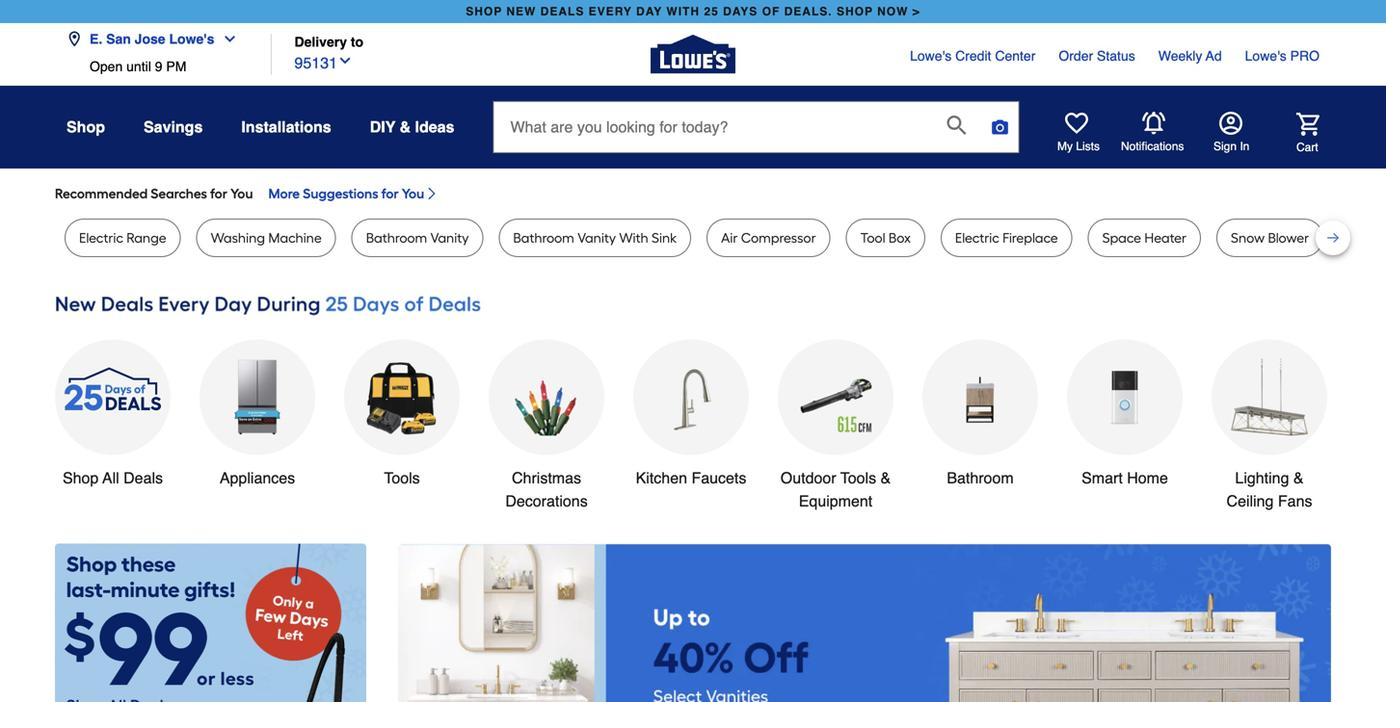 Task type: locate. For each thing, give the bounding box(es) containing it.
electric for electric range
[[79, 230, 123, 246]]

search image
[[947, 116, 967, 135]]

for for searches
[[210, 186, 228, 202]]

vanity left with
[[578, 230, 616, 246]]

1 for from the left
[[210, 186, 228, 202]]

lowe's pro
[[1246, 48, 1320, 64]]

center
[[995, 48, 1036, 64]]

my lists link
[[1058, 112, 1100, 154]]

christmas decorations image
[[508, 359, 585, 436]]

for left chevron right image
[[382, 186, 399, 202]]

bathroom for bathroom vanity with sink
[[513, 230, 575, 246]]

2 vanity from the left
[[578, 230, 616, 246]]

2 horizontal spatial &
[[1294, 470, 1304, 487]]

lighting & ceiling fans
[[1227, 470, 1313, 511]]

ad
[[1206, 48, 1222, 64]]

every
[[589, 5, 632, 18]]

1 horizontal spatial for
[[382, 186, 399, 202]]

shop
[[466, 5, 503, 18], [837, 5, 874, 18]]

0 vertical spatial shop
[[67, 118, 105, 136]]

lowe's home improvement account image
[[1220, 112, 1243, 135]]

& inside lighting & ceiling fans
[[1294, 470, 1304, 487]]

0 horizontal spatial electric
[[79, 230, 123, 246]]

installations button
[[241, 110, 331, 145]]

washing
[[211, 230, 265, 246]]

bathroom
[[366, 230, 427, 246], [513, 230, 575, 246]]

bathroom
[[947, 470, 1014, 487]]

& right outdoor
[[881, 470, 891, 487]]

2 bathroom from the left
[[513, 230, 575, 246]]

kitchen faucets
[[636, 470, 747, 487]]

None search field
[[493, 101, 1020, 171]]

ideas
[[415, 118, 455, 136]]

1 horizontal spatial lowe's
[[910, 48, 952, 64]]

& up 'fans'
[[1294, 470, 1304, 487]]

shop down open on the left top of page
[[67, 118, 105, 136]]

1 electric from the left
[[79, 230, 123, 246]]

2 tools from the left
[[841, 470, 877, 487]]

outdoor tools & equipment
[[781, 470, 891, 511]]

&
[[400, 118, 411, 136], [881, 470, 891, 487], [1294, 470, 1304, 487]]

recommended
[[55, 186, 148, 202]]

2 electric from the left
[[956, 230, 1000, 246]]

electric
[[79, 230, 123, 246], [956, 230, 1000, 246]]

you
[[231, 186, 253, 202], [402, 186, 424, 202]]

0 horizontal spatial shop
[[466, 5, 503, 18]]

open
[[90, 59, 123, 74]]

lowe's credit center link
[[910, 46, 1036, 66]]

smart
[[1082, 470, 1123, 487]]

0 horizontal spatial vanity
[[431, 230, 469, 246]]

1 vanity from the left
[[431, 230, 469, 246]]

with
[[667, 5, 700, 18]]

machine
[[268, 230, 322, 246]]

chevron down image
[[337, 53, 353, 69]]

pro
[[1291, 48, 1320, 64]]

1 horizontal spatial electric
[[956, 230, 1000, 246]]

Search Query text field
[[494, 102, 932, 152]]

shop for shop
[[67, 118, 105, 136]]

all
[[103, 470, 119, 487]]

1 shop from the left
[[466, 5, 503, 18]]

ceiling
[[1227, 493, 1274, 511]]

electric left fireplace
[[956, 230, 1000, 246]]

shop new deals every day with 25 days of deals. shop now >
[[466, 5, 921, 18]]

delivery
[[295, 34, 347, 50]]

25
[[704, 5, 719, 18]]

for right searches
[[210, 186, 228, 202]]

electric range
[[79, 230, 167, 246]]

lowe's left credit
[[910, 48, 952, 64]]

lowe's left pro
[[1246, 48, 1287, 64]]

0 horizontal spatial you
[[231, 186, 253, 202]]

0 horizontal spatial bathroom
[[366, 230, 427, 246]]

open until 9 pm
[[90, 59, 186, 74]]

heater
[[1145, 230, 1187, 246]]

blower
[[1269, 230, 1310, 246]]

delivery to
[[295, 34, 364, 50]]

e. san jose lowe's
[[90, 31, 214, 47]]

credit
[[956, 48, 992, 64]]

1 bathroom from the left
[[366, 230, 427, 246]]

0 horizontal spatial for
[[210, 186, 228, 202]]

2 for from the left
[[382, 186, 399, 202]]

shop for shop all deals
[[63, 470, 99, 487]]

tool
[[861, 230, 886, 246]]

sink
[[652, 230, 677, 246]]

shop left new
[[466, 5, 503, 18]]

0 horizontal spatial lowe's
[[169, 31, 214, 47]]

outdoor tools & equipment image
[[797, 359, 875, 436]]

savings
[[144, 118, 203, 136]]

weekly ad
[[1159, 48, 1222, 64]]

1 vertical spatial shop
[[63, 470, 99, 487]]

fans
[[1279, 493, 1313, 511]]

box
[[889, 230, 911, 246]]

location image
[[67, 31, 82, 47]]

sign in button
[[1214, 112, 1250, 154]]

lowe's home improvement lists image
[[1066, 112, 1089, 135]]

deals.
[[785, 5, 833, 18]]

appliances
[[220, 470, 295, 487]]

decorations
[[506, 493, 588, 511]]

0 horizontal spatial &
[[400, 118, 411, 136]]

lists
[[1076, 140, 1100, 153]]

0 horizontal spatial tools
[[384, 470, 420, 487]]

95131
[[295, 54, 337, 72]]

weekly ad link
[[1159, 46, 1222, 66]]

1 horizontal spatial tools
[[841, 470, 877, 487]]

appliances link
[[200, 340, 315, 490]]

shop left now
[[837, 5, 874, 18]]

lowe's credit center
[[910, 48, 1036, 64]]

1 horizontal spatial vanity
[[578, 230, 616, 246]]

order status link
[[1059, 46, 1136, 66]]

vanity
[[431, 230, 469, 246], [578, 230, 616, 246]]

order status
[[1059, 48, 1136, 64]]

deals
[[124, 470, 163, 487]]

1 you from the left
[[231, 186, 253, 202]]

bathroom link
[[923, 340, 1039, 490]]

vanity down chevron right image
[[431, 230, 469, 246]]

lowe's for lowe's pro
[[1246, 48, 1287, 64]]

& inside button
[[400, 118, 411, 136]]

savings button
[[144, 110, 203, 145]]

lowe's home improvement logo image
[[651, 12, 736, 97]]

bathroom down chevron right image
[[366, 230, 427, 246]]

& for ideas
[[400, 118, 411, 136]]

1 horizontal spatial you
[[402, 186, 424, 202]]

e. san jose lowe's button
[[67, 20, 245, 59]]

you left more
[[231, 186, 253, 202]]

bathroom vanity with sink
[[513, 230, 677, 246]]

tools up equipment
[[841, 470, 877, 487]]

electric down recommended at the top of the page
[[79, 230, 123, 246]]

lowe's up pm
[[169, 31, 214, 47]]

appliances image
[[219, 359, 296, 436]]

electric fireplace
[[956, 230, 1058, 246]]

space
[[1103, 230, 1142, 246]]

lowe's home improvement notification center image
[[1143, 112, 1166, 135]]

2 you from the left
[[402, 186, 424, 202]]

shop left all
[[63, 470, 99, 487]]

cart
[[1297, 141, 1319, 154]]

tools down tools image
[[384, 470, 420, 487]]

bathroom left with
[[513, 230, 575, 246]]

1 horizontal spatial bathroom
[[513, 230, 575, 246]]

lowe's
[[169, 31, 214, 47], [910, 48, 952, 64], [1246, 48, 1287, 64]]

new deals every day during 25 days of deals image
[[55, 288, 1332, 321]]

1 horizontal spatial shop
[[837, 5, 874, 18]]

shop
[[67, 118, 105, 136], [63, 470, 99, 487]]

tools inside outdoor tools & equipment
[[841, 470, 877, 487]]

1 horizontal spatial &
[[881, 470, 891, 487]]

lowe's home improvement cart image
[[1297, 113, 1320, 136]]

for
[[210, 186, 228, 202], [382, 186, 399, 202]]

you for recommended searches for you
[[231, 186, 253, 202]]

bathroom vanity
[[366, 230, 469, 246]]

& right diy
[[400, 118, 411, 136]]

you up bathroom vanity
[[402, 186, 424, 202]]

2 horizontal spatial lowe's
[[1246, 48, 1287, 64]]



Task type: vqa. For each thing, say whether or not it's contained in the screenshot.
you
yes



Task type: describe. For each thing, give the bounding box(es) containing it.
fireplace
[[1003, 230, 1058, 246]]

chevron down image
[[214, 31, 238, 47]]

more suggestions for you link
[[269, 184, 440, 203]]

christmas decorations
[[506, 470, 588, 511]]

weekly
[[1159, 48, 1203, 64]]

snow
[[1231, 230, 1265, 246]]

chevron right image
[[424, 186, 440, 202]]

smart home link
[[1067, 340, 1183, 490]]

outdoor tools & equipment link
[[778, 340, 894, 513]]

deals
[[541, 5, 585, 18]]

2 shop from the left
[[837, 5, 874, 18]]

christmas decorations link
[[489, 340, 605, 513]]

order
[[1059, 48, 1094, 64]]

in
[[1240, 140, 1250, 153]]

snow blower
[[1231, 230, 1310, 246]]

you for more suggestions for you
[[402, 186, 424, 202]]

home
[[1127, 470, 1169, 487]]

lighting
[[1236, 470, 1290, 487]]

installations
[[241, 118, 331, 136]]

cart button
[[1270, 113, 1320, 155]]

recommended searches for you
[[55, 186, 253, 202]]

shop these last-minute gifts. $99 or less. quantities are limited and won't last. image
[[55, 544, 366, 703]]

status
[[1097, 48, 1136, 64]]

shop all deals image
[[55, 340, 171, 456]]

san
[[106, 31, 131, 47]]

days
[[723, 5, 758, 18]]

more
[[269, 186, 300, 202]]

of
[[762, 5, 780, 18]]

bathroom for bathroom vanity
[[366, 230, 427, 246]]

tools link
[[344, 340, 460, 490]]

lighting & ceiling fans link
[[1212, 340, 1328, 513]]

diy
[[370, 118, 396, 136]]

e.
[[90, 31, 102, 47]]

camera image
[[991, 118, 1010, 137]]

range
[[127, 230, 167, 246]]

suggestions
[[303, 186, 379, 202]]

air
[[721, 230, 738, 246]]

tool box
[[861, 230, 911, 246]]

new
[[507, 5, 536, 18]]

smart home
[[1082, 470, 1169, 487]]

notifications
[[1121, 140, 1185, 153]]

air compressor
[[721, 230, 816, 246]]

9
[[155, 59, 162, 74]]

lowe's inside button
[[169, 31, 214, 47]]

shop all deals
[[63, 470, 163, 487]]

shop all deals link
[[55, 340, 171, 490]]

tools image
[[364, 359, 441, 436]]

day
[[636, 5, 663, 18]]

diy & ideas
[[370, 118, 455, 136]]

more suggestions for you
[[269, 186, 424, 202]]

lowe's pro link
[[1246, 46, 1320, 66]]

faucets
[[692, 470, 747, 487]]

vanity for bathroom vanity
[[431, 230, 469, 246]]

recommended searches for you heading
[[55, 184, 1332, 203]]

compressor
[[741, 230, 816, 246]]

outdoor
[[781, 470, 837, 487]]

for for suggestions
[[382, 186, 399, 202]]

kitchen faucets link
[[634, 340, 749, 490]]

>
[[913, 5, 921, 18]]

shop button
[[67, 110, 105, 145]]

& for ceiling
[[1294, 470, 1304, 487]]

1 tools from the left
[[384, 470, 420, 487]]

lowe's for lowe's credit center
[[910, 48, 952, 64]]

searches
[[151, 186, 207, 202]]

bathroom image
[[942, 359, 1019, 436]]

my
[[1058, 140, 1073, 153]]

with
[[619, 230, 649, 246]]

my lists
[[1058, 140, 1100, 153]]

washing machine
[[211, 230, 322, 246]]

95131 button
[[295, 50, 353, 75]]

vanity for bathroom vanity with sink
[[578, 230, 616, 246]]

electric for electric fireplace
[[956, 230, 1000, 246]]

sign
[[1214, 140, 1237, 153]]

sign in
[[1214, 140, 1250, 153]]

up to 40 percent off select vanities. plus get free local delivery on select vanities. image
[[397, 544, 1332, 703]]

pm
[[166, 59, 186, 74]]

to
[[351, 34, 364, 50]]

jose
[[135, 31, 165, 47]]

lighting & ceiling fans image
[[1231, 359, 1309, 436]]

kitchen faucets image
[[653, 359, 730, 436]]

shop new deals every day with 25 days of deals. shop now > link
[[462, 0, 925, 23]]

space heater
[[1103, 230, 1187, 246]]

christmas
[[512, 470, 581, 487]]

diy & ideas button
[[370, 110, 455, 145]]

& inside outdoor tools & equipment
[[881, 470, 891, 487]]

kitchen
[[636, 470, 688, 487]]

equipment
[[799, 493, 873, 511]]



